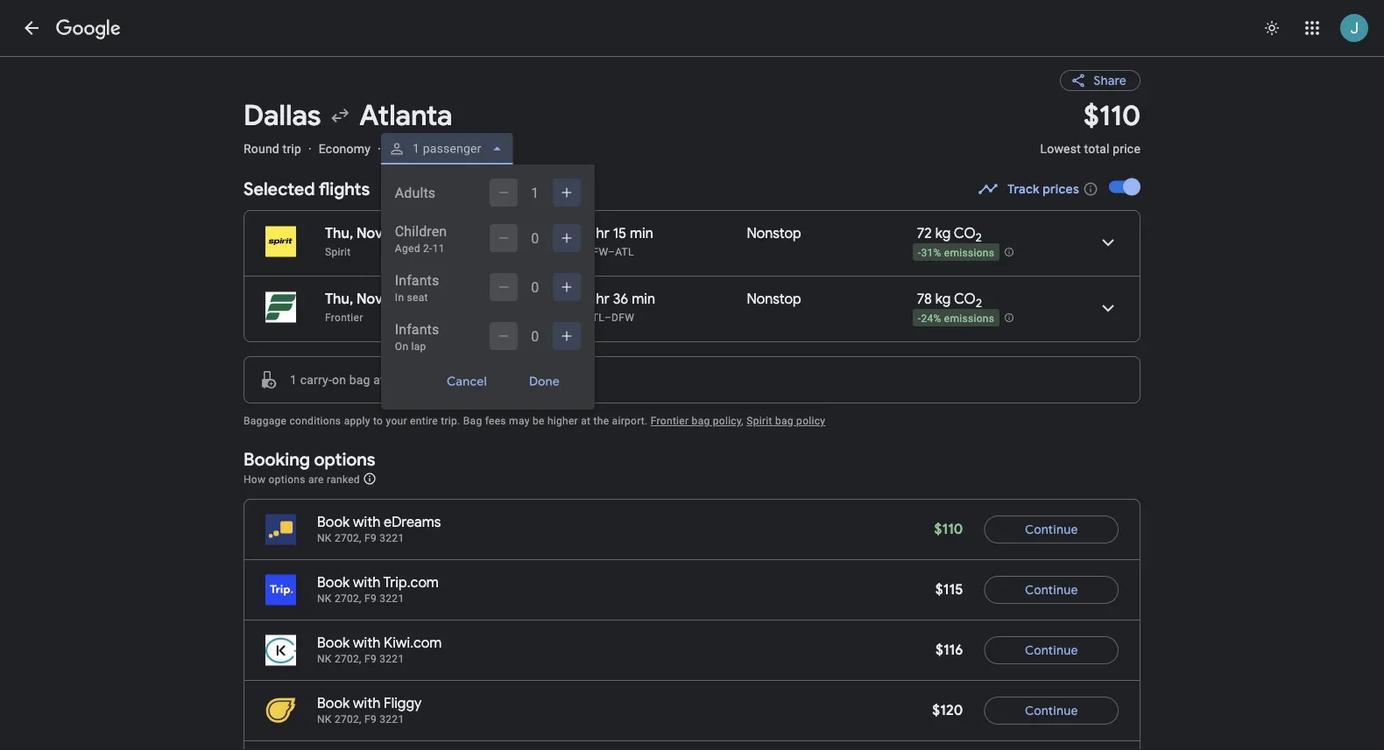 Task type: describe. For each thing, give the bounding box(es) containing it.
how
[[244, 474, 266, 486]]

your
[[386, 415, 407, 428]]

0 horizontal spatial bag
[[349, 373, 370, 387]]

edreams
[[384, 514, 441, 532]]

6:03 pm
[[411, 225, 463, 243]]

fee
[[456, 373, 473, 387]]

options for how
[[269, 474, 306, 486]]

72 kg co 2
[[917, 225, 982, 245]]

cancel button
[[426, 368, 508, 396]]

116 US dollars text field
[[936, 642, 963, 660]]

-24% emissions
[[918, 313, 995, 325]]

2 inside 2 hr 15 min dfw – atl
[[586, 225, 593, 243]]

f9 for kiwi.com
[[365, 654, 377, 666]]

continue button for $115
[[984, 570, 1119, 612]]

airport.
[[612, 415, 648, 428]]

continue for $115
[[1025, 583, 1078, 598]]

1  image from the left
[[308, 142, 312, 156]]

78
[[917, 290, 932, 308]]

track prices
[[1008, 181, 1080, 197]]

book for book with kiwi.com
[[317, 635, 350, 653]]

dfw inside 2 hr 36 min atl – dfw
[[612, 312, 635, 324]]

apply
[[344, 415, 370, 428]]

infants on lap
[[395, 321, 439, 353]]

main content containing dallas
[[244, 56, 1153, 751]]

share
[[1094, 73, 1127, 88]]

round
[[244, 142, 279, 156]]

trip
[[283, 142, 301, 156]]

with for fliggy
[[353, 695, 381, 713]]

co for 72 kg co
[[954, 225, 976, 243]]

options for booking
[[314, 449, 375, 471]]

0 for infants on lap
[[531, 328, 539, 345]]

31%
[[921, 247, 942, 259]]

kiwi.com
[[384, 635, 442, 653]]

1 for 1 carry-on bag available for a fee
[[290, 373, 297, 387]]

seat
[[407, 292, 428, 304]]

f9 for fliggy
[[365, 714, 377, 726]]

3221 for fliggy
[[380, 714, 404, 726]]

ranked
[[327, 474, 360, 486]]

list containing thu, nov 9
[[244, 211, 1140, 342]]

$110 lowest total price
[[1041, 98, 1141, 156]]

with for edreams
[[353, 514, 381, 532]]

trip.
[[441, 415, 461, 428]]

lap
[[411, 341, 426, 353]]

trip.com
[[383, 574, 439, 592]]

nov for 23
[[357, 290, 383, 308]]

go back image
[[21, 18, 42, 39]]

15
[[613, 225, 627, 243]]

115 US dollars text field
[[936, 581, 963, 599]]

book with kiwi.com nk 2702, f9 3221
[[317, 635, 442, 666]]

book for book with edreams
[[317, 514, 350, 532]]

fliggy
[[384, 695, 422, 713]]

total
[[1084, 142, 1110, 156]]

emissions for 72 kg co
[[944, 247, 995, 259]]

f9 for edreams
[[365, 533, 377, 545]]

1 passenger button
[[381, 128, 513, 170]]

a
[[446, 373, 452, 387]]

11
[[433, 243, 445, 255]]

1 vertical spatial frontier
[[651, 415, 689, 428]]

continue for $116
[[1025, 643, 1078, 659]]

2702, for book with trip.com
[[335, 593, 362, 605]]

9:18 pm
[[478, 225, 527, 243]]

the
[[594, 415, 609, 428]]

9
[[386, 225, 394, 243]]

1 carry-on bag available for a fee
[[290, 373, 473, 387]]

change appearance image
[[1251, 7, 1293, 49]]

1 horizontal spatial bag
[[692, 415, 710, 428]]

nk for book with kiwi.com
[[317, 654, 332, 666]]

2 inside 2 hr 36 min atl – dfw
[[586, 290, 593, 308]]

bag
[[463, 415, 482, 428]]

spirit inside list
[[325, 246, 351, 258]]

1 policy from the left
[[713, 415, 742, 428]]

learn more about booking options image
[[363, 472, 377, 486]]

2 hr 36 min atl – dfw
[[586, 290, 655, 324]]

on
[[395, 341, 409, 353]]

6:45 am
[[419, 290, 471, 308]]

24%
[[921, 313, 942, 325]]

return flight on thursday, november 23. leaves hartsfield-jackson atlanta international airport at 6:45 am on thursday, november 23 and arrives at dallas/fort worth international airport at 8:21 am on thursday, november 23. element
[[325, 290, 535, 308]]

nk for book with fliggy
[[317, 714, 332, 726]]

nonstop for 2 hr 36 min
[[747, 290, 801, 308]]

nk for book with edreams
[[317, 533, 332, 545]]

infants in seat
[[395, 272, 439, 304]]

available
[[374, 373, 423, 387]]

nonstop for 2 hr 15 min
[[747, 225, 801, 243]]

frontier bag policy link
[[651, 415, 742, 428]]

kg for 72
[[936, 225, 951, 243]]

8:21 am
[[486, 290, 535, 308]]

3221 for edreams
[[380, 533, 404, 545]]

2 policy from the left
[[797, 415, 826, 428]]

in
[[395, 292, 404, 304]]

children
[[395, 223, 447, 240]]

on
[[332, 373, 346, 387]]

entire
[[410, 415, 438, 428]]

done button
[[508, 368, 581, 396]]

$110 for $110
[[935, 521, 963, 539]]

3221 for trip.com
[[380, 593, 404, 605]]

flight numbers nk 2702, f9 3221 text field for fliggy
[[317, 714, 404, 726]]

f9 for trip.com
[[365, 593, 377, 605]]

none text field containing $110
[[1041, 98, 1141, 172]]

nk for book with trip.com
[[317, 593, 332, 605]]

thu, nov 9
[[325, 225, 394, 243]]

carry-
[[300, 373, 332, 387]]

infants for infants in seat
[[395, 272, 439, 289]]

72
[[917, 225, 932, 243]]

be
[[533, 415, 545, 428]]

min for 2 hr 15 min
[[630, 225, 654, 243]]

Flight numbers NK 2702, F9 3221 text field
[[317, 593, 404, 605]]

Departure time: 6:45 AM. text field
[[419, 290, 471, 308]]

number of passengers dialog
[[381, 165, 595, 410]]

Arrival time: 9:18 PM. text field
[[478, 225, 527, 243]]

110 US dollars text field
[[935, 521, 963, 539]]

baggage
[[244, 415, 287, 428]]

book with fliggy nk 2702, f9 3221
[[317, 695, 422, 726]]

cancel
[[447, 374, 487, 390]]

spirit bag policy link
[[747, 415, 826, 428]]

dallas
[[244, 98, 321, 134]]



Task type: vqa. For each thing, say whether or not it's contained in the screenshot.
$110 to the bottom
yes



Task type: locate. For each thing, give the bounding box(es) containing it.
0 vertical spatial emissions
[[944, 247, 995, 259]]

0 for infants in seat
[[531, 279, 539, 296]]

emissions for 78 kg co
[[944, 313, 995, 325]]

f9 inside the book with kiwi.com nk 2702, f9 3221
[[365, 654, 377, 666]]

bag
[[349, 373, 370, 387], [692, 415, 710, 428], [775, 415, 794, 428]]

kg inside 72 kg co 2
[[936, 225, 951, 243]]

2702, up the book with kiwi.com nk 2702, f9 3221
[[335, 593, 362, 605]]

spirit right ,
[[747, 415, 773, 428]]

hr for 15
[[596, 225, 610, 243]]

prices
[[1043, 181, 1080, 197]]

continue button for $120
[[984, 690, 1119, 733]]

with for trip.com
[[353, 574, 381, 592]]

1 inside 1 passenger popup button
[[413, 142, 420, 156]]

options up ranked
[[314, 449, 375, 471]]

nk
[[317, 533, 332, 545], [317, 593, 332, 605], [317, 654, 332, 666], [317, 714, 332, 726]]

booking
[[244, 449, 310, 471]]

frontier right 'airport.'
[[651, 415, 689, 428]]

1 vertical spatial thu,
[[325, 290, 353, 308]]

kg inside 78 kg co 2
[[936, 290, 951, 308]]

f9 up book with trip.com nk 2702, f9 3221
[[365, 533, 377, 545]]

2 vertical spatial 1
[[290, 373, 297, 387]]

passenger
[[423, 142, 481, 156]]

– down total duration 2 hr 36 min. element
[[605, 312, 612, 324]]

with down learn more about booking options image at left bottom
[[353, 514, 381, 532]]

fees
[[485, 415, 506, 428]]

0 vertical spatial nonstop flight. element
[[747, 225, 801, 245]]

23
[[386, 290, 402, 308]]

3221 down "kiwi.com" on the left bottom of page
[[380, 654, 404, 666]]

round trip
[[244, 142, 301, 156]]

atlanta
[[360, 98, 453, 134]]

1 vertical spatial atl
[[586, 312, 605, 324]]

2702, down flight numbers nk 2702, f9 3221 text box
[[335, 714, 362, 726]]

$110 up $115
[[935, 521, 963, 539]]

1 vertical spatial infants
[[395, 321, 439, 338]]

total duration 2 hr 36 min. element
[[586, 290, 747, 311]]

hr
[[596, 225, 610, 243], [596, 290, 610, 308]]

min for 2 hr 36 min
[[632, 290, 655, 308]]

2 - from the top
[[918, 313, 921, 325]]

2 2702, from the top
[[335, 593, 362, 605]]

2 left the 36
[[586, 290, 593, 308]]

1 horizontal spatial options
[[314, 449, 375, 471]]

track
[[1008, 181, 1040, 197]]

2 nonstop from the top
[[747, 290, 801, 308]]

are
[[308, 474, 324, 486]]

nov left 9
[[357, 225, 383, 243]]

f9 down flight numbers nk 2702, f9 3221 text box
[[365, 714, 377, 726]]

$110
[[1084, 98, 1141, 134], [935, 521, 963, 539]]

min right the 15
[[630, 225, 654, 243]]

atl down total duration 2 hr 36 min. element
[[586, 312, 605, 324]]

nonstop flight. element for 2 hr 15 min
[[747, 225, 801, 245]]

0 vertical spatial nonstop
[[747, 225, 801, 243]]

 image inside departing flight on thursday, november 9. leaves dallas/fort worth international airport at 6:03 pm on thursday, november 9 and arrives at hartsfield-jackson atlanta international airport at 9:18 pm on thursday, november 9. element
[[401, 225, 404, 243]]

book for book with trip.com
[[317, 574, 350, 592]]

book inside book with edreams nk 2702, f9 3221
[[317, 514, 350, 532]]

3 f9 from the top
[[365, 654, 377, 666]]

- down 72
[[918, 247, 921, 259]]

atl
[[615, 246, 634, 258], [586, 312, 605, 324]]

hr inside 2 hr 36 min atl – dfw
[[596, 290, 610, 308]]

with for kiwi.com
[[353, 635, 381, 653]]

2 hr from the top
[[596, 290, 610, 308]]

kg for 78
[[936, 290, 951, 308]]

–
[[608, 246, 615, 258], [605, 312, 612, 324]]

book down flight numbers nk 2702, f9 3221 text box
[[317, 695, 350, 713]]

0 for children aged 2-11
[[531, 230, 539, 247]]

1 kg from the top
[[936, 225, 951, 243]]

4 2702, from the top
[[335, 714, 362, 726]]

2 kg from the top
[[936, 290, 951, 308]]

co
[[954, 225, 976, 243], [954, 290, 976, 308]]

price
[[1113, 142, 1141, 156]]

$115
[[936, 581, 963, 599]]

nk inside the book with kiwi.com nk 2702, f9 3221
[[317, 654, 332, 666]]

3 nk from the top
[[317, 654, 332, 666]]

adults
[[395, 184, 436, 201]]

1 with from the top
[[353, 514, 381, 532]]

may
[[509, 415, 530, 428]]

kg right 72
[[936, 225, 951, 243]]

flight numbers nk 2702, f9 3221 text field down fliggy
[[317, 714, 404, 726]]

thu, for thu, nov 23
[[325, 290, 353, 308]]

3221 inside book with fliggy nk 2702, f9 3221
[[380, 714, 404, 726]]

1 horizontal spatial policy
[[797, 415, 826, 428]]

dfw
[[586, 246, 608, 258], [612, 312, 635, 324]]

1 flight numbers nk 2702, f9 3221 text field from the top
[[317, 533, 404, 545]]

0 vertical spatial –
[[608, 246, 615, 258]]

with inside book with fliggy nk 2702, f9 3221
[[353, 695, 381, 713]]

0 horizontal spatial 1
[[290, 373, 297, 387]]

1 emissions from the top
[[944, 247, 995, 259]]

3221 inside book with trip.com nk 2702, f9 3221
[[380, 593, 404, 605]]

3221 inside the book with kiwi.com nk 2702, f9 3221
[[380, 654, 404, 666]]

0 vertical spatial atl
[[615, 246, 634, 258]]

3 3221 from the top
[[380, 654, 404, 666]]

2 emissions from the top
[[944, 313, 995, 325]]

2 continue button from the top
[[984, 570, 1119, 612]]

nk inside book with edreams nk 2702, f9 3221
[[317, 533, 332, 545]]

1 infants from the top
[[395, 272, 439, 289]]

2702, for book with fliggy
[[335, 714, 362, 726]]

4 nk from the top
[[317, 714, 332, 726]]

with up nk 2702, f9 3221 text box
[[353, 574, 381, 592]]

book up flight numbers nk 2702, f9 3221 text box
[[317, 635, 350, 653]]

f9 up book with fliggy nk 2702, f9 3221
[[365, 654, 377, 666]]

1 vertical spatial flight numbers nk 2702, f9 3221 text field
[[317, 714, 404, 726]]

0 vertical spatial spirit
[[325, 246, 351, 258]]

0 horizontal spatial spirit
[[325, 246, 351, 258]]

3 2702, from the top
[[335, 654, 362, 666]]

co inside 72 kg co 2
[[954, 225, 976, 243]]

1 vertical spatial $110
[[935, 521, 963, 539]]

2 nonstop flight. element from the top
[[747, 290, 801, 311]]

kg right 78
[[936, 290, 951, 308]]

1 - from the top
[[918, 247, 921, 259]]

with inside book with trip.com nk 2702, f9 3221
[[353, 574, 381, 592]]

share button
[[1060, 70, 1141, 91]]

2 up '-31% emissions'
[[976, 230, 982, 245]]

2 horizontal spatial 1
[[531, 184, 539, 201]]

co up -24% emissions
[[954, 290, 976, 308]]

1 continue from the top
[[1025, 522, 1078, 538]]

1 nonstop from the top
[[747, 225, 801, 243]]

2 inside 78 kg co 2
[[976, 296, 982, 311]]

list
[[244, 211, 1140, 342]]

1 thu, from the top
[[325, 225, 353, 243]]

lowest
[[1041, 142, 1081, 156]]

3 with from the top
[[353, 635, 381, 653]]

1 horizontal spatial frontier
[[651, 415, 689, 428]]

$120
[[933, 702, 963, 720]]

0 vertical spatial min
[[630, 225, 654, 243]]

2 horizontal spatial bag
[[775, 415, 794, 428]]

3 book from the top
[[317, 635, 350, 653]]

loading results progress bar
[[0, 56, 1384, 60]]

1 vertical spatial –
[[605, 312, 612, 324]]

1 co from the top
[[954, 225, 976, 243]]

1 vertical spatial kg
[[936, 290, 951, 308]]

– down the 15
[[608, 246, 615, 258]]

dfw inside 2 hr 15 min dfw – atl
[[586, 246, 608, 258]]

3 continue button from the top
[[984, 630, 1119, 672]]

co for 78 kg co
[[954, 290, 976, 308]]

4 book from the top
[[317, 695, 350, 713]]

economy
[[319, 142, 371, 156]]

1 vertical spatial 1
[[531, 184, 539, 201]]

1 f9 from the top
[[365, 533, 377, 545]]

120 US dollars text field
[[933, 702, 963, 720]]

1 vertical spatial min
[[632, 290, 655, 308]]

0 vertical spatial nov
[[357, 225, 383, 243]]

Arrival time: 8:21 AM. text field
[[486, 290, 535, 308]]

0 vertical spatial infants
[[395, 272, 439, 289]]

,
[[742, 415, 744, 428]]

0 vertical spatial frontier
[[325, 312, 363, 324]]

book down ranked
[[317, 514, 350, 532]]

$110 inside $110 lowest total price
[[1084, 98, 1141, 134]]

$110 down share
[[1084, 98, 1141, 134]]

4 with from the top
[[353, 695, 381, 713]]

policy left spirit bag policy link
[[713, 415, 742, 428]]

f9 inside book with trip.com nk 2702, f9 3221
[[365, 593, 377, 605]]

1 for 1
[[531, 184, 539, 201]]

2 hr 15 min dfw – atl
[[586, 225, 654, 258]]

frontier
[[325, 312, 363, 324], [651, 415, 689, 428]]

2 nov from the top
[[357, 290, 383, 308]]

2 thu, from the top
[[325, 290, 353, 308]]

Departure time: 6:03 PM. text field
[[411, 225, 463, 243]]

2702, inside the book with kiwi.com nk 2702, f9 3221
[[335, 654, 362, 666]]

aged
[[395, 243, 420, 255]]

nov
[[357, 225, 383, 243], [357, 290, 383, 308]]

2 book from the top
[[317, 574, 350, 592]]

learn more about booking options element
[[363, 470, 377, 489]]

0 vertical spatial dfw
[[586, 246, 608, 258]]

0 horizontal spatial  image
[[308, 142, 312, 156]]

with inside book with edreams nk 2702, f9 3221
[[353, 514, 381, 532]]

– inside 2 hr 36 min atl – dfw
[[605, 312, 612, 324]]

co up '-31% emissions'
[[954, 225, 976, 243]]

nk inside book with trip.com nk 2702, f9 3221
[[317, 593, 332, 605]]

2702, for book with edreams
[[335, 533, 362, 545]]

infants for infants on lap
[[395, 321, 439, 338]]

1 horizontal spatial spirit
[[747, 415, 773, 428]]

for
[[426, 373, 442, 387]]

1 vertical spatial emissions
[[944, 313, 995, 325]]

0 vertical spatial options
[[314, 449, 375, 471]]

2 up -24% emissions
[[976, 296, 982, 311]]

3 0 from the top
[[531, 328, 539, 345]]

min inside 2 hr 15 min dfw – atl
[[630, 225, 654, 243]]

hr left the 36
[[596, 290, 610, 308]]

2702, inside book with trip.com nk 2702, f9 3221
[[335, 593, 362, 605]]

thu, down flights
[[325, 225, 353, 243]]

selected flights
[[244, 178, 370, 200]]

$116
[[936, 642, 963, 660]]

selected
[[244, 178, 315, 200]]

2702, up book with trip.com nk 2702, f9 3221
[[335, 533, 362, 545]]

f9 up the book with kiwi.com nk 2702, f9 3221
[[365, 593, 377, 605]]

hr inside 2 hr 15 min dfw – atl
[[596, 225, 610, 243]]

f9
[[365, 533, 377, 545], [365, 593, 377, 605], [365, 654, 377, 666], [365, 714, 377, 726]]

0 horizontal spatial policy
[[713, 415, 742, 428]]

book inside book with trip.com nk 2702, f9 3221
[[317, 574, 350, 592]]

Dallas to Atlanta and back text field
[[244, 98, 1019, 134]]

nonstop flight. element for 2 hr 36 min
[[747, 290, 801, 311]]

– for 15
[[608, 246, 615, 258]]

continue for $110
[[1025, 522, 1078, 538]]

2  image from the left
[[378, 142, 381, 156]]

2-
[[423, 243, 433, 255]]

- for 78 kg co
[[918, 313, 921, 325]]

1 3221 from the top
[[380, 533, 404, 545]]

children aged 2-11
[[395, 223, 447, 255]]

total duration 2 hr 15 min. element
[[586, 225, 747, 245]]

2 flight numbers nk 2702, f9 3221 text field from the top
[[317, 714, 404, 726]]

0 vertical spatial kg
[[936, 225, 951, 243]]

co inside 78 kg co 2
[[954, 290, 976, 308]]

thu, nov 23
[[325, 290, 402, 308]]

2 f9 from the top
[[365, 593, 377, 605]]

thu, for thu, nov 9
[[325, 225, 353, 243]]

2 nk from the top
[[317, 593, 332, 605]]

1 vertical spatial co
[[954, 290, 976, 308]]

nov for 9
[[357, 225, 383, 243]]

nov left 23
[[357, 290, 383, 308]]

nk up flight numbers nk 2702, f9 3221 text box
[[317, 593, 332, 605]]

2 continue from the top
[[1025, 583, 1078, 598]]

f9 inside book with edreams nk 2702, f9 3221
[[365, 533, 377, 545]]

hr for 36
[[596, 290, 610, 308]]

– inside 2 hr 15 min dfw – atl
[[608, 246, 615, 258]]

atl down the 15
[[615, 246, 634, 258]]

bag left ,
[[692, 415, 710, 428]]

book with edreams nk 2702, f9 3221
[[317, 514, 441, 545]]

to
[[373, 415, 383, 428]]

 image
[[401, 225, 404, 243]]

flight details. departing flight on thursday, november 9. leaves dallas/fort worth international airport at 6:03 pm on thursday, november 9 and arrives at hartsfield-jackson atlanta international airport at 9:18 pm on thursday, november 9. image
[[1087, 222, 1129, 264]]

book
[[317, 514, 350, 532], [317, 574, 350, 592], [317, 635, 350, 653], [317, 695, 350, 713]]

36
[[613, 290, 629, 308]]

1 hr from the top
[[596, 225, 610, 243]]

flight numbers nk 2702, f9 3221 text field up book with trip.com nk 2702, f9 3221
[[317, 533, 404, 545]]

1 vertical spatial nonstop flight. element
[[747, 290, 801, 311]]

1 passenger
[[413, 142, 481, 156]]

baggage conditions apply to your entire trip.  bag fees may be higher at the airport. frontier bag policy , spirit bag policy
[[244, 415, 826, 428]]

 image right economy
[[378, 142, 381, 156]]

3 continue from the top
[[1025, 643, 1078, 659]]

78 kg co 2
[[917, 290, 982, 311]]

book inside the book with kiwi.com nk 2702, f9 3221
[[317, 635, 350, 653]]

1 vertical spatial 0
[[531, 279, 539, 296]]

flight details. return flight on thursday, november 23. leaves hartsfield-jackson atlanta international airport at 6:45 am on thursday, november 23 and arrives at dallas/fort worth international airport at 8:21 am on thursday, november 23. image
[[1087, 287, 1129, 329]]

1 book from the top
[[317, 514, 350, 532]]

book inside book with fliggy nk 2702, f9 3221
[[317, 695, 350, 713]]

continue for $120
[[1025, 704, 1078, 719]]

spirit down thu, nov 9
[[325, 246, 351, 258]]

3221
[[380, 533, 404, 545], [380, 593, 404, 605], [380, 654, 404, 666], [380, 714, 404, 726]]

flight numbers nk 2702, f9 3221 text field for edreams
[[317, 533, 404, 545]]

2 co from the top
[[954, 290, 976, 308]]

1 0 from the top
[[531, 230, 539, 247]]

0 horizontal spatial options
[[269, 474, 306, 486]]

1 vertical spatial hr
[[596, 290, 610, 308]]

2702, up book with fliggy nk 2702, f9 3221
[[335, 654, 362, 666]]

policy
[[713, 415, 742, 428], [797, 415, 826, 428]]

options down booking
[[269, 474, 306, 486]]

0 vertical spatial 0
[[531, 230, 539, 247]]

min right the 36
[[632, 290, 655, 308]]

nk down "are"
[[317, 533, 332, 545]]

4 continue from the top
[[1025, 704, 1078, 719]]

flights
[[319, 178, 370, 200]]

3221 down fliggy
[[380, 714, 404, 726]]

f9 inside book with fliggy nk 2702, f9 3221
[[365, 714, 377, 726]]

policy right ,
[[797, 415, 826, 428]]

done
[[529, 374, 560, 390]]

110 us dollars element
[[1084, 98, 1141, 134]]

with
[[353, 514, 381, 532], [353, 574, 381, 592], [353, 635, 381, 653], [353, 695, 381, 713]]

min inside 2 hr 36 min atl – dfw
[[632, 290, 655, 308]]

higher
[[548, 415, 578, 428]]

$110 for $110 lowest total price
[[1084, 98, 1141, 134]]

3221 down edreams
[[380, 533, 404, 545]]

0 vertical spatial 1
[[413, 142, 420, 156]]

4 f9 from the top
[[365, 714, 377, 726]]

0 horizontal spatial dfw
[[586, 246, 608, 258]]

emissions
[[944, 247, 995, 259], [944, 313, 995, 325]]

2 vertical spatial 0
[[531, 328, 539, 345]]

1 continue button from the top
[[984, 509, 1119, 551]]

bag right on
[[349, 373, 370, 387]]

2 left the 15
[[586, 225, 593, 243]]

book for book with fliggy
[[317, 695, 350, 713]]

0 horizontal spatial $110
[[935, 521, 963, 539]]

0 vertical spatial flight numbers nk 2702, f9 3221 text field
[[317, 533, 404, 545]]

2702, for book with kiwi.com
[[335, 654, 362, 666]]

book with trip.com nk 2702, f9 3221
[[317, 574, 439, 605]]

2 inside 72 kg co 2
[[976, 230, 982, 245]]

0 vertical spatial hr
[[596, 225, 610, 243]]

1 vertical spatial nonstop
[[747, 290, 801, 308]]

continue button for $110
[[984, 509, 1119, 551]]

nk up book with fliggy nk 2702, f9 3221
[[317, 654, 332, 666]]

2702,
[[335, 533, 362, 545], [335, 593, 362, 605], [335, 654, 362, 666], [335, 714, 362, 726]]

booking options
[[244, 449, 375, 471]]

continue
[[1025, 522, 1078, 538], [1025, 583, 1078, 598], [1025, 643, 1078, 659], [1025, 704, 1078, 719]]

1 horizontal spatial 1
[[413, 142, 420, 156]]

with left fliggy
[[353, 695, 381, 713]]

atl inside 2 hr 15 min dfw – atl
[[615, 246, 634, 258]]

1 vertical spatial -
[[918, 313, 921, 325]]

2702, inside book with fliggy nk 2702, f9 3221
[[335, 714, 362, 726]]

4 3221 from the top
[[380, 714, 404, 726]]

0 vertical spatial $110
[[1084, 98, 1141, 134]]

thu, left 23
[[325, 290, 353, 308]]

1 nonstop flight. element from the top
[[747, 225, 801, 245]]

infants up the lap
[[395, 321, 439, 338]]

nk down flight numbers nk 2702, f9 3221 text box
[[317, 714, 332, 726]]

nonstop flight. element
[[747, 225, 801, 245], [747, 290, 801, 311]]

None text field
[[1041, 98, 1141, 172]]

 image right trip
[[308, 142, 312, 156]]

1 horizontal spatial $110
[[1084, 98, 1141, 134]]

1 horizontal spatial dfw
[[612, 312, 635, 324]]

Flight numbers NK 2702, F9 3221 text field
[[317, 654, 404, 666]]

emissions down 78 kg co 2
[[944, 313, 995, 325]]

with inside the book with kiwi.com nk 2702, f9 3221
[[353, 635, 381, 653]]

continue button for $116
[[984, 630, 1119, 672]]

4 continue button from the top
[[984, 690, 1119, 733]]

2 3221 from the top
[[380, 593, 404, 605]]

- down 78
[[918, 313, 921, 325]]

nk inside book with fliggy nk 2702, f9 3221
[[317, 714, 332, 726]]

3221 inside book with edreams nk 2702, f9 3221
[[380, 533, 404, 545]]

hr left the 15
[[596, 225, 610, 243]]

2 0 from the top
[[531, 279, 539, 296]]

3221 for kiwi.com
[[380, 654, 404, 666]]

main content
[[244, 56, 1153, 751]]

2 infants from the top
[[395, 321, 439, 338]]

1 horizontal spatial  image
[[378, 142, 381, 156]]

1 inside number of passengers dialog
[[531, 184, 539, 201]]

0 horizontal spatial frontier
[[325, 312, 363, 324]]

1 vertical spatial dfw
[[612, 312, 635, 324]]

1 nk from the top
[[317, 533, 332, 545]]

3221 down trip.com
[[380, 593, 404, 605]]

dfw down the 36
[[612, 312, 635, 324]]

kg
[[936, 225, 951, 243], [936, 290, 951, 308]]

0 vertical spatial thu,
[[325, 225, 353, 243]]

1 horizontal spatial atl
[[615, 246, 634, 258]]

1 for 1 passenger
[[413, 142, 420, 156]]

atl inside 2 hr 36 min atl – dfw
[[586, 312, 605, 324]]

- for 72 kg co
[[918, 247, 921, 259]]

options
[[314, 449, 375, 471], [269, 474, 306, 486]]

2 with from the top
[[353, 574, 381, 592]]

bag right ,
[[775, 415, 794, 428]]

 image
[[308, 142, 312, 156], [378, 142, 381, 156]]

0 vertical spatial co
[[954, 225, 976, 243]]

conditions
[[290, 415, 341, 428]]

– for 36
[[605, 312, 612, 324]]

emissions down 72 kg co 2
[[944, 247, 995, 259]]

1 vertical spatial nov
[[357, 290, 383, 308]]

-31% emissions
[[918, 247, 995, 259]]

1 vertical spatial spirit
[[747, 415, 773, 428]]

infants up seat
[[395, 272, 439, 289]]

frontier down thu, nov 23
[[325, 312, 363, 324]]

1 vertical spatial options
[[269, 474, 306, 486]]

how options are ranked
[[244, 474, 363, 486]]

dfw up 2 hr 36 min atl – dfw on the left top
[[586, 246, 608, 258]]

with up flight numbers nk 2702, f9 3221 text box
[[353, 635, 381, 653]]

1 nov from the top
[[357, 225, 383, 243]]

0 horizontal spatial atl
[[586, 312, 605, 324]]

2702, inside book with edreams nk 2702, f9 3221
[[335, 533, 362, 545]]

learn more about tracked prices image
[[1083, 181, 1099, 197]]

Flight numbers NK 2702, F9 3221 text field
[[317, 533, 404, 545], [317, 714, 404, 726]]

1 2702, from the top
[[335, 533, 362, 545]]

0 vertical spatial -
[[918, 247, 921, 259]]

book up nk 2702, f9 3221 text box
[[317, 574, 350, 592]]

departing flight on thursday, november 9. leaves dallas/fort worth international airport at 6:03 pm on thursday, november 9 and arrives at hartsfield-jackson atlanta international airport at 9:18 pm on thursday, november 9. element
[[325, 225, 527, 243]]

at
[[581, 415, 591, 428]]



